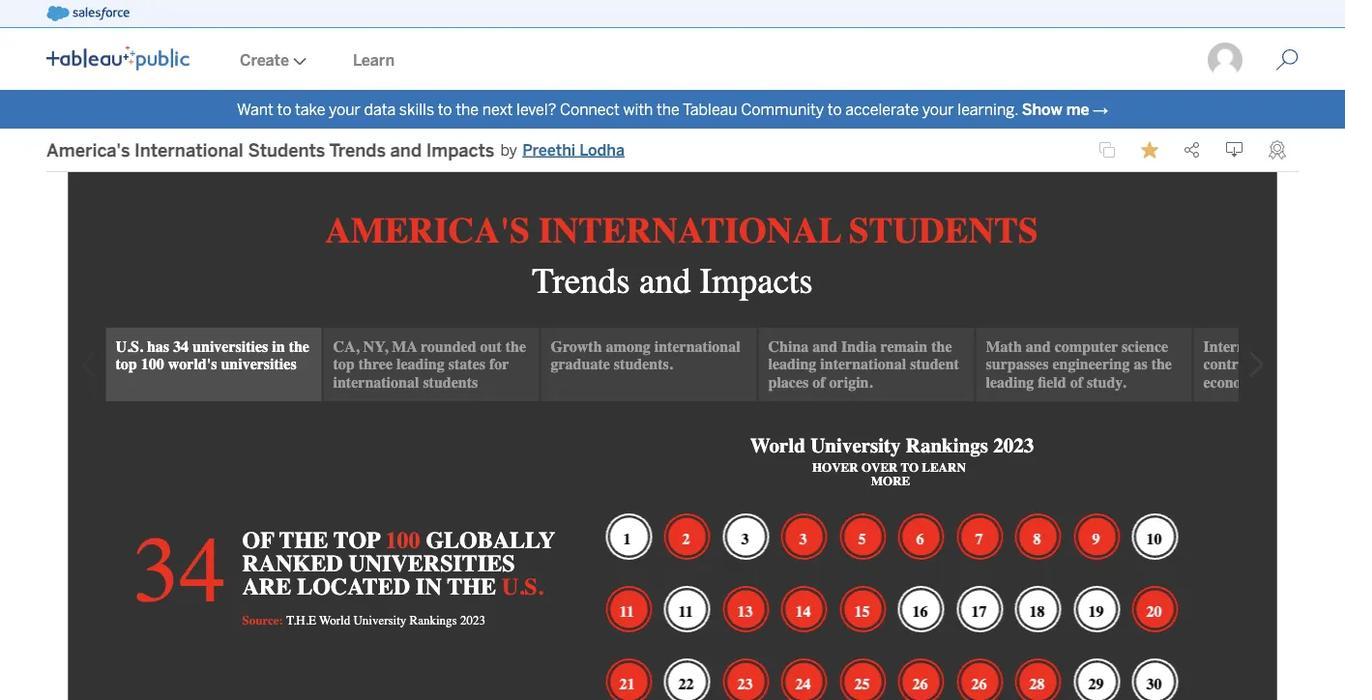Task type: locate. For each thing, give the bounding box(es) containing it.
1 horizontal spatial your
[[922, 100, 954, 118]]

america's international students trends and impacts by preethi lodha
[[46, 139, 625, 160]]

learning.
[[958, 100, 1018, 118]]

favorite button image
[[1141, 141, 1158, 159]]

the right with at the top left
[[657, 100, 680, 118]]

your left learning.
[[922, 100, 954, 118]]

to
[[277, 100, 291, 118], [438, 100, 452, 118], [827, 100, 842, 118]]

your right "take"
[[329, 100, 361, 118]]

0 horizontal spatial the
[[456, 100, 479, 118]]

1 the from the left
[[456, 100, 479, 118]]

to right skills
[[438, 100, 452, 118]]

level?
[[516, 100, 556, 118]]

next
[[482, 100, 513, 118]]

salesforce logo image
[[46, 6, 129, 21]]

want
[[237, 100, 273, 118]]

the left next
[[456, 100, 479, 118]]

and
[[390, 139, 422, 160]]

0 horizontal spatial to
[[277, 100, 291, 118]]

preethi lodha link
[[522, 138, 625, 161]]

connect
[[560, 100, 620, 118]]

2 horizontal spatial to
[[827, 100, 842, 118]]

take
[[295, 100, 325, 118]]

to left accelerate
[[827, 100, 842, 118]]

tara.schultz image
[[1206, 41, 1245, 79]]

go to search image
[[1252, 48, 1322, 72]]

to left "take"
[[277, 100, 291, 118]]

1 horizontal spatial to
[[438, 100, 452, 118]]

your
[[329, 100, 361, 118], [922, 100, 954, 118]]

disabled by author image
[[1099, 141, 1116, 159]]

1 horizontal spatial the
[[657, 100, 680, 118]]

2 the from the left
[[657, 100, 680, 118]]

the
[[456, 100, 479, 118], [657, 100, 680, 118]]

2 to from the left
[[438, 100, 452, 118]]

skills
[[399, 100, 434, 118]]

3 to from the left
[[827, 100, 842, 118]]

create button
[[217, 30, 330, 90]]

data
[[364, 100, 396, 118]]

lodha
[[579, 141, 625, 159]]

0 horizontal spatial your
[[329, 100, 361, 118]]



Task type: describe. For each thing, give the bounding box(es) containing it.
want to take your data skills to the next level? connect with the tableau community to accelerate your learning. show me →
[[237, 100, 1108, 118]]

learn link
[[330, 30, 418, 90]]

→
[[1093, 100, 1108, 118]]

preethi
[[522, 141, 576, 159]]

logo image
[[46, 45, 190, 71]]

community
[[741, 100, 824, 118]]

me
[[1066, 100, 1089, 118]]

america's
[[46, 139, 130, 160]]

accelerate
[[845, 100, 919, 118]]

trends
[[329, 139, 386, 160]]

create
[[240, 51, 289, 69]]

by
[[500, 141, 517, 159]]

students
[[248, 139, 325, 160]]

learn
[[353, 51, 395, 69]]

impacts
[[426, 139, 494, 160]]

show me link
[[1022, 100, 1089, 118]]

international
[[134, 139, 243, 160]]

nominate for viz of the day image
[[1269, 140, 1286, 160]]

1 to from the left
[[277, 100, 291, 118]]

2 your from the left
[[922, 100, 954, 118]]

1 your from the left
[[329, 100, 361, 118]]

tableau
[[683, 100, 737, 118]]

with
[[623, 100, 653, 118]]

show
[[1022, 100, 1062, 118]]



Task type: vqa. For each thing, say whether or not it's contained in the screenshot.
SHOW ME link
yes



